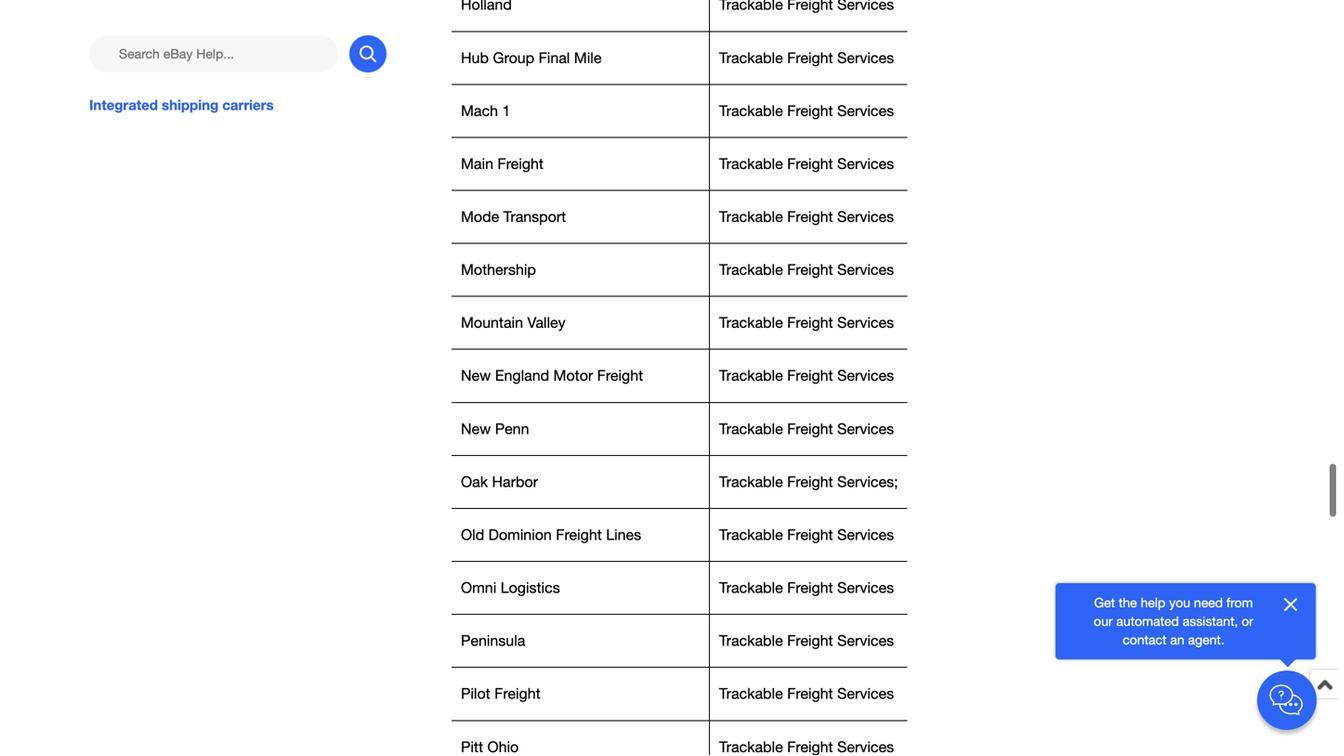 Task type: vqa. For each thing, say whether or not it's contained in the screenshot.
the leftmost "Set"
no



Task type: locate. For each thing, give the bounding box(es) containing it.
9 trackable from the top
[[719, 473, 783, 490]]

services for mothership
[[837, 261, 894, 278]]

services
[[837, 49, 894, 66], [837, 102, 894, 119], [837, 155, 894, 172], [837, 208, 894, 225], [837, 261, 894, 278], [837, 314, 894, 331], [837, 367, 894, 384], [837, 420, 894, 437], [837, 526, 894, 544], [837, 579, 894, 597], [837, 632, 894, 650], [837, 685, 894, 703]]

mode transport
[[461, 208, 566, 225]]

services for old dominion freight lines
[[837, 526, 894, 544]]

7 services from the top
[[837, 367, 894, 384]]

10 trackable freight services from the top
[[719, 579, 894, 597]]

lines
[[606, 526, 641, 544]]

1
[[502, 102, 510, 119]]

2 services from the top
[[837, 102, 894, 119]]

trackable freight services for mothership
[[719, 261, 894, 278]]

2 trackable freight services from the top
[[719, 102, 894, 119]]

freight for peninsula
[[787, 632, 833, 650]]

an
[[1170, 632, 1184, 648]]

our
[[1094, 614, 1113, 629]]

new left penn
[[461, 420, 491, 437]]

new for new england motor freight
[[461, 367, 491, 384]]

trackable
[[719, 49, 783, 66], [719, 102, 783, 119], [719, 155, 783, 172], [719, 208, 783, 225], [719, 261, 783, 278], [719, 314, 783, 331], [719, 367, 783, 384], [719, 420, 783, 437], [719, 473, 783, 490], [719, 526, 783, 544], [719, 579, 783, 597], [719, 632, 783, 650], [719, 685, 783, 703]]

trackable freight services for mach 1
[[719, 102, 894, 119]]

4 trackable freight services from the top
[[719, 208, 894, 225]]

mile
[[574, 49, 602, 66]]

1 trackable freight services from the top
[[719, 49, 894, 66]]

0 vertical spatial new
[[461, 367, 491, 384]]

12 trackable from the top
[[719, 632, 783, 650]]

5 services from the top
[[837, 261, 894, 278]]

or
[[1242, 614, 1253, 629]]

13 trackable from the top
[[719, 685, 783, 703]]

new penn
[[461, 420, 529, 437]]

trackable freight services for new england motor freight
[[719, 367, 894, 384]]

freight for oak harbor
[[787, 473, 833, 490]]

11 trackable from the top
[[719, 579, 783, 597]]

dominion
[[488, 526, 552, 544]]

omni
[[461, 579, 496, 597]]

2 trackable from the top
[[719, 102, 783, 119]]

8 trackable freight services from the top
[[719, 420, 894, 437]]

services for mach 1
[[837, 102, 894, 119]]

trackable freight services for old dominion freight lines
[[719, 526, 894, 544]]

trackable for new england motor freight
[[719, 367, 783, 384]]

1 vertical spatial new
[[461, 420, 491, 437]]

trackable for omni logistics
[[719, 579, 783, 597]]

7 trackable freight services from the top
[[719, 367, 894, 384]]

new for new penn
[[461, 420, 491, 437]]

pilot freight
[[461, 685, 540, 703]]

4 trackable from the top
[[719, 208, 783, 225]]

new
[[461, 367, 491, 384], [461, 420, 491, 437]]

1 trackable from the top
[[719, 49, 783, 66]]

8 services from the top
[[837, 420, 894, 437]]

services for mode transport
[[837, 208, 894, 225]]

3 trackable from the top
[[719, 155, 783, 172]]

5 trackable freight services from the top
[[719, 261, 894, 278]]

trackable freight services for mode transport
[[719, 208, 894, 225]]

final
[[539, 49, 570, 66]]

freight
[[787, 49, 833, 66], [787, 102, 833, 119], [497, 155, 543, 172], [787, 155, 833, 172], [787, 208, 833, 225], [787, 261, 833, 278], [787, 314, 833, 331], [597, 367, 643, 384], [787, 367, 833, 384], [787, 420, 833, 437], [787, 473, 833, 490], [556, 526, 602, 544], [787, 526, 833, 544], [787, 579, 833, 597], [787, 632, 833, 650], [494, 685, 540, 703], [787, 685, 833, 703]]

10 trackable from the top
[[719, 526, 783, 544]]

get the help you need from our automated assistant, or contact an agent. tooltip
[[1085, 594, 1262, 649]]

trackable for hub group final mile
[[719, 49, 783, 66]]

12 trackable freight services from the top
[[719, 685, 894, 703]]

new left england
[[461, 367, 491, 384]]

peninsula
[[461, 632, 525, 650]]

freight for mothership
[[787, 261, 833, 278]]

9 services from the top
[[837, 526, 894, 544]]

2 new from the top
[[461, 420, 491, 437]]

main freight
[[461, 155, 543, 172]]

1 services from the top
[[837, 49, 894, 66]]

services for pilot freight
[[837, 685, 894, 703]]

6 trackable from the top
[[719, 314, 783, 331]]

9 trackable freight services from the top
[[719, 526, 894, 544]]

freight for mode transport
[[787, 208, 833, 225]]

mach
[[461, 102, 498, 119]]

services for peninsula
[[837, 632, 894, 650]]

11 services from the top
[[837, 632, 894, 650]]

help
[[1141, 595, 1165, 610]]

the
[[1119, 595, 1137, 610]]

12 services from the top
[[837, 685, 894, 703]]

7 trackable from the top
[[719, 367, 783, 384]]

trackable freight services for hub group final mile
[[719, 49, 894, 66]]

freight for mach 1
[[787, 102, 833, 119]]

services for new penn
[[837, 420, 894, 437]]

6 services from the top
[[837, 314, 894, 331]]

england
[[495, 367, 549, 384]]

8 trackable from the top
[[719, 420, 783, 437]]

need
[[1194, 595, 1223, 610]]

6 trackable freight services from the top
[[719, 314, 894, 331]]

carriers
[[222, 97, 274, 113]]

10 services from the top
[[837, 579, 894, 597]]

shipping
[[162, 97, 218, 113]]

penn
[[495, 420, 529, 437]]

trackable for mach 1
[[719, 102, 783, 119]]

trackable freight services
[[719, 49, 894, 66], [719, 102, 894, 119], [719, 155, 894, 172], [719, 208, 894, 225], [719, 261, 894, 278], [719, 314, 894, 331], [719, 367, 894, 384], [719, 420, 894, 437], [719, 526, 894, 544], [719, 579, 894, 597], [719, 632, 894, 650], [719, 685, 894, 703]]

trackable for mode transport
[[719, 208, 783, 225]]

trackable freight services for omni logistics
[[719, 579, 894, 597]]

4 services from the top
[[837, 208, 894, 225]]

3 trackable freight services from the top
[[719, 155, 894, 172]]

1 new from the top
[[461, 367, 491, 384]]

services for mountain valley
[[837, 314, 894, 331]]

integrated shipping carriers
[[89, 97, 274, 113]]

mountain
[[461, 314, 523, 331]]

trackable for mountain valley
[[719, 314, 783, 331]]

agent.
[[1188, 632, 1224, 648]]

11 trackable freight services from the top
[[719, 632, 894, 650]]

transport
[[503, 208, 566, 225]]

you
[[1169, 595, 1190, 610]]

3 services from the top
[[837, 155, 894, 172]]

freight for new england motor freight
[[787, 367, 833, 384]]

5 trackable from the top
[[719, 261, 783, 278]]



Task type: describe. For each thing, give the bounding box(es) containing it.
trackable freight services for mountain valley
[[719, 314, 894, 331]]

harbor
[[492, 473, 538, 490]]

freight for pilot freight
[[787, 685, 833, 703]]

mountain valley
[[461, 314, 566, 331]]

trackable for peninsula
[[719, 632, 783, 650]]

freight for main freight
[[787, 155, 833, 172]]

trackable for mothership
[[719, 261, 783, 278]]

get
[[1094, 595, 1115, 610]]

services for new england motor freight
[[837, 367, 894, 384]]

trackable for main freight
[[719, 155, 783, 172]]

integrated shipping carriers link
[[89, 95, 387, 115]]

logistics
[[501, 579, 560, 597]]

group
[[493, 49, 534, 66]]

mach 1
[[461, 102, 510, 119]]

pilot
[[461, 685, 490, 703]]

trackable freight services for pilot freight
[[719, 685, 894, 703]]

trackable freight services;
[[719, 473, 898, 490]]

trackable for pilot freight
[[719, 685, 783, 703]]

trackable freight services for new penn
[[719, 420, 894, 437]]

main
[[461, 155, 493, 172]]

oak harbor
[[461, 473, 538, 490]]

hub
[[461, 49, 489, 66]]

motor
[[553, 367, 593, 384]]

trackable freight services for main freight
[[719, 155, 894, 172]]

integrated
[[89, 97, 158, 113]]

freight for omni logistics
[[787, 579, 833, 597]]

omni logistics
[[461, 579, 560, 597]]

trackable for oak harbor
[[719, 473, 783, 490]]

get the help you need from our automated assistant, or contact an agent.
[[1094, 595, 1253, 648]]

trackable for old dominion freight lines
[[719, 526, 783, 544]]

trackable for new penn
[[719, 420, 783, 437]]

oak
[[461, 473, 488, 490]]

new england motor freight
[[461, 367, 647, 384]]

services for omni logistics
[[837, 579, 894, 597]]

mode
[[461, 208, 499, 225]]

assistant,
[[1183, 614, 1238, 629]]

services;
[[837, 473, 898, 490]]

freight for new penn
[[787, 420, 833, 437]]

Search eBay Help... text field
[[89, 35, 338, 72]]

services for hub group final mile
[[837, 49, 894, 66]]

contact
[[1123, 632, 1167, 648]]

trackable freight services for peninsula
[[719, 632, 894, 650]]

old dominion freight lines
[[461, 526, 641, 544]]

freight for old dominion freight lines
[[787, 526, 833, 544]]

freight for hub group final mile
[[787, 49, 833, 66]]

hub group final mile
[[461, 49, 602, 66]]

automated
[[1116, 614, 1179, 629]]

services for main freight
[[837, 155, 894, 172]]

freight for mountain valley
[[787, 314, 833, 331]]

valley
[[527, 314, 566, 331]]

from
[[1226, 595, 1253, 610]]

mothership
[[461, 261, 536, 278]]

old
[[461, 526, 484, 544]]



